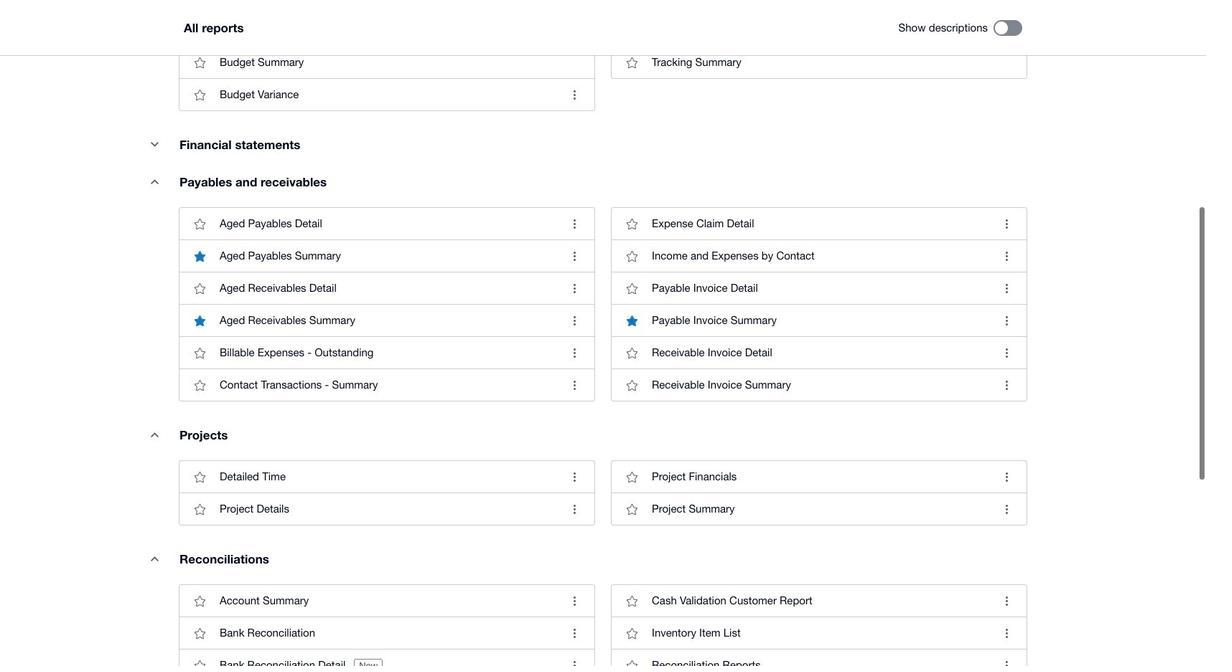Task type: locate. For each thing, give the bounding box(es) containing it.
1 vertical spatial expand report group image
[[140, 421, 169, 450]]

more options image
[[560, 81, 589, 109], [560, 210, 589, 238], [560, 274, 589, 303], [560, 307, 589, 335], [560, 371, 589, 400], [560, 495, 589, 524], [560, 587, 589, 616], [992, 652, 1021, 667]]

collapse report group image
[[140, 130, 169, 159]]

remove favorite image
[[185, 242, 214, 271], [617, 307, 646, 335]]

expand report group image
[[140, 545, 169, 574]]

1 horizontal spatial remove favorite image
[[617, 307, 646, 335]]

more options image
[[560, 242, 589, 271], [560, 339, 589, 368], [560, 463, 589, 492], [560, 620, 589, 648], [992, 620, 1021, 648], [560, 652, 589, 667]]

0 vertical spatial remove favorite image
[[185, 242, 214, 271]]

remove favorite image
[[185, 307, 214, 335]]

favorite image
[[185, 48, 214, 77], [617, 48, 646, 77], [185, 81, 214, 109], [617, 210, 646, 238], [617, 242, 646, 271], [185, 274, 214, 303], [185, 339, 214, 368], [617, 371, 646, 400], [185, 463, 214, 492], [617, 463, 646, 492], [185, 495, 214, 524], [617, 495, 646, 524], [185, 620, 214, 648], [185, 652, 214, 667], [617, 652, 646, 667]]

favorite image
[[185, 210, 214, 238], [617, 274, 646, 303], [617, 339, 646, 368], [185, 371, 214, 400], [185, 587, 214, 616], [617, 587, 646, 616], [617, 620, 646, 648]]

expand report group image
[[140, 167, 169, 196], [140, 421, 169, 450]]

1 expand report group image from the top
[[140, 167, 169, 196]]

0 vertical spatial expand report group image
[[140, 167, 169, 196]]



Task type: vqa. For each thing, say whether or not it's contained in the screenshot.
Report output element
no



Task type: describe. For each thing, give the bounding box(es) containing it.
2 expand report group image from the top
[[140, 421, 169, 450]]

1 vertical spatial remove favorite image
[[617, 307, 646, 335]]

0 horizontal spatial remove favorite image
[[185, 242, 214, 271]]



